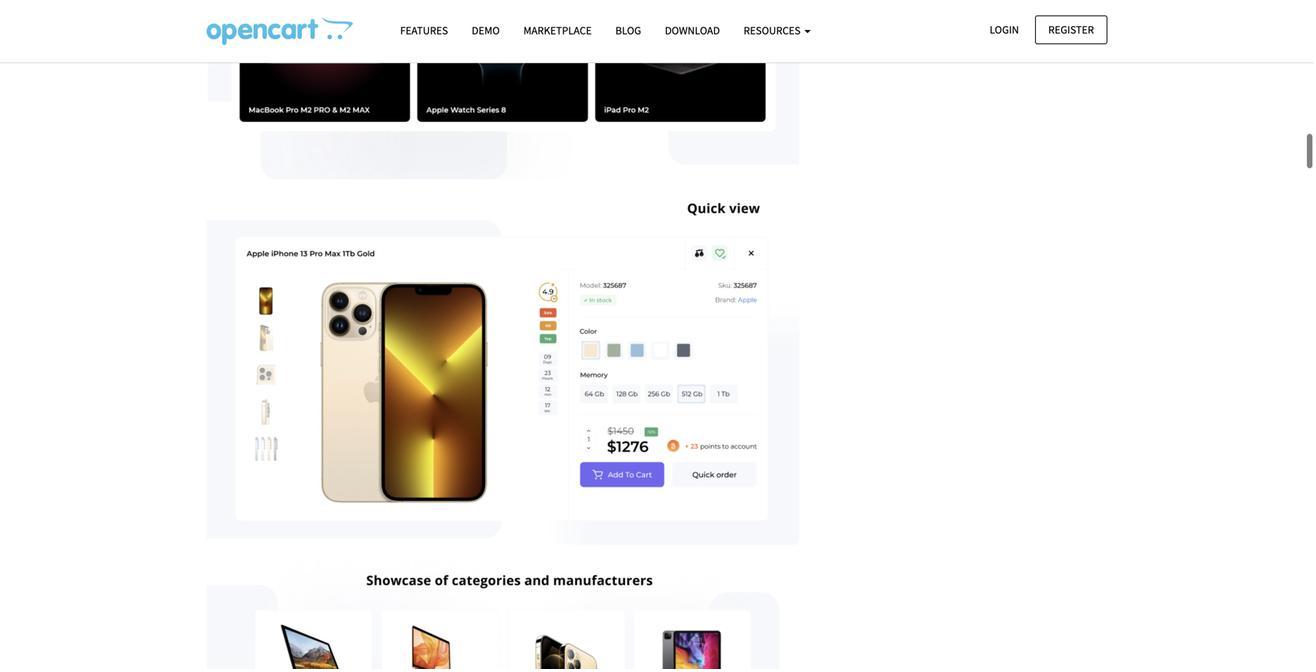 Task type: locate. For each thing, give the bounding box(es) containing it.
opencart - chameleon - responsive & multipurpose template + quick start image
[[207, 17, 353, 45]]

marketplace link
[[512, 17, 604, 44]]

login
[[990, 23, 1020, 37]]

register link
[[1036, 15, 1108, 44]]

resources link
[[732, 17, 823, 44]]

download
[[665, 23, 720, 38]]

register
[[1049, 23, 1095, 37]]

marketplace
[[524, 23, 592, 38]]

login link
[[977, 15, 1033, 44]]

blog link
[[604, 17, 653, 44]]

demo link
[[460, 17, 512, 44]]



Task type: describe. For each thing, give the bounding box(es) containing it.
features link
[[389, 17, 460, 44]]

features
[[400, 23, 448, 38]]

resources
[[744, 23, 803, 38]]

demo
[[472, 23, 500, 38]]

blog
[[616, 23, 642, 38]]

download link
[[653, 17, 732, 44]]



Task type: vqa. For each thing, say whether or not it's contained in the screenshot.
viewed
no



